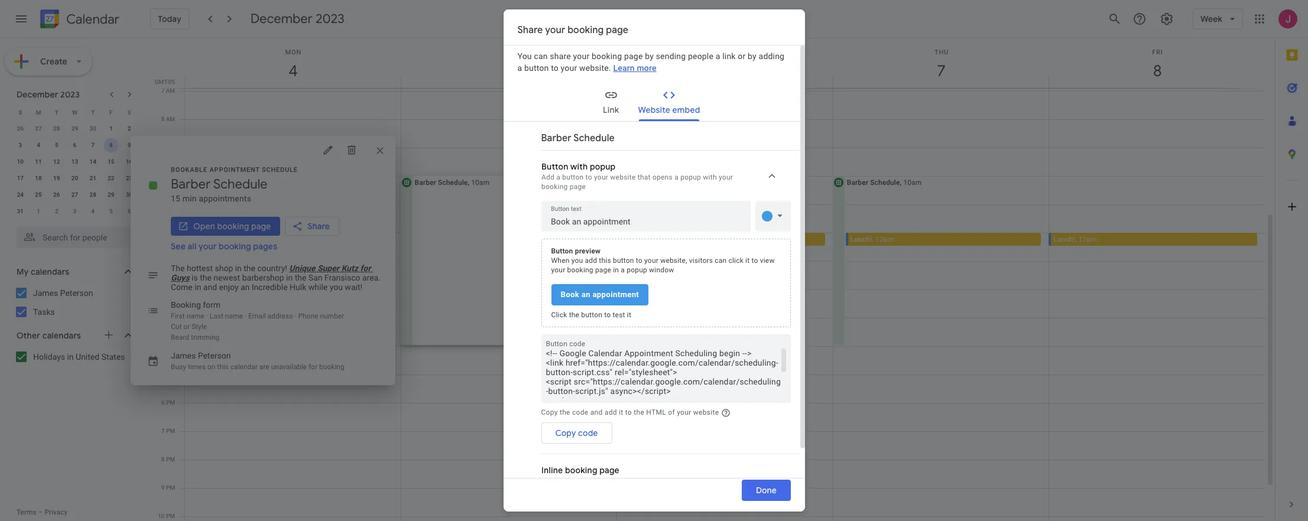 Task type: describe. For each thing, give the bounding box(es) containing it.
29 for november 29 element
[[71, 125, 78, 132]]

page inside button preview when you add this button to your website, visitors can click it to view your booking page in a popup window
[[596, 266, 612, 274]]

you can share your booking page by sending people a link or by adding a button to your website.
[[518, 51, 785, 73]]

appointment inside button
[[593, 290, 639, 299]]

27 for 27 element
[[71, 192, 78, 198]]

james for james peterson
[[33, 289, 58, 298]]

booking
[[171, 300, 201, 310]]

a inside button preview when you add this button to your website, visitors can click it to view your booking page in a popup window
[[621, 266, 625, 274]]

button inside button preview when you add this button to your website, visitors can click it to view your booking page in a popup window
[[613, 257, 634, 265]]

today
[[158, 14, 181, 24]]

for inside james peterson busy times on this calendar are unavailable for booking
[[309, 363, 318, 371]]

html
[[647, 409, 667, 417]]

on
[[207, 363, 215, 371]]

the left the html
[[634, 409, 645, 417]]

pm for 3 pm
[[166, 315, 175, 321]]

january 4 element
[[86, 205, 100, 219]]

it inside inline booking page embed the booking page directly onto your website where you want it to appear
[[559, 487, 564, 495]]

the
[[171, 264, 185, 273]]

schedule inside heading
[[213, 176, 268, 192]]

10 am
[[158, 173, 175, 179]]

and inside is the newest barbershop in the san fransisco area. come in and enjoy an incredible hulk while you wait!
[[203, 283, 217, 292]]

18 element
[[31, 172, 46, 186]]

the right click
[[569, 311, 580, 319]]

0 vertical spatial 1
[[109, 125, 113, 132]]

can inside button preview when you add this button to your website, visitors can click it to view your booking page in a popup window
[[715, 257, 727, 265]]

11 element
[[31, 155, 46, 169]]

inline
[[541, 465, 563, 476]]

13 element
[[68, 155, 82, 169]]

0 horizontal spatial december
[[17, 89, 58, 100]]

this for preview
[[599, 257, 611, 265]]

form
[[203, 300, 221, 310]]

to left view on the right of the page
[[752, 257, 759, 265]]

shop
[[215, 264, 233, 273]]

website inside button with popup add a button to your website that opens a popup with your booking page
[[610, 173, 636, 182]]

1 barber schedule , 10am from the left
[[415, 179, 490, 187]]

appear
[[574, 487, 597, 495]]

come
[[171, 283, 193, 292]]

row containing 24
[[11, 187, 138, 203]]

f
[[109, 109, 113, 116]]

1 column header from the left
[[185, 38, 401, 88]]

click
[[729, 257, 744, 265]]

1 s from the left
[[19, 109, 22, 116]]

united
[[76, 353, 99, 362]]

holidays in united states
[[33, 353, 125, 362]]

share
[[550, 51, 571, 61]]

3 12pm from the left
[[1079, 235, 1098, 244]]

to inside button with popup add a button to your website that opens a popup with your booking page
[[586, 173, 592, 182]]

30 for 'november 30' "element"
[[90, 125, 96, 132]]

to left test
[[605, 311, 611, 319]]

unavailable
[[271, 363, 307, 371]]

november 27 element
[[31, 122, 46, 136]]

2 by from the left
[[748, 51, 757, 61]]

the up copy code button
[[560, 409, 571, 417]]

terms – privacy
[[17, 509, 68, 517]]

the right is
[[200, 273, 212, 283]]

0 horizontal spatial 6
[[73, 142, 76, 148]]

copy for copy the code and add it to the html of your website
[[541, 409, 558, 417]]

the hottest shop in the country!
[[171, 264, 289, 273]]

0 vertical spatial popup
[[590, 161, 616, 172]]

8 cell
[[102, 137, 120, 154]]

pm for 12 pm
[[166, 229, 175, 236]]

main drawer image
[[14, 12, 28, 26]]

15 for 15 min appointments
[[171, 194, 180, 203]]

or inside you can share your booking page by sending people a link or by adding a button to your website.
[[738, 51, 746, 61]]

22 element
[[104, 172, 118, 186]]

james peterson busy times on this calendar are unavailable for booking
[[171, 351, 345, 371]]

it right test
[[627, 311, 632, 319]]

am for 8 am
[[166, 116, 175, 122]]

calendar
[[231, 363, 258, 371]]

you
[[518, 51, 532, 61]]

a left link
[[716, 51, 721, 61]]

trimming
[[191, 334, 220, 342]]

done
[[756, 486, 777, 496]]

november 28 element
[[50, 122, 64, 136]]

copy the code and add it to the html of your website
[[541, 409, 719, 417]]

16
[[126, 159, 133, 165]]

7 for 7
[[91, 142, 95, 148]]

3 for 3 pm
[[161, 315, 165, 321]]

2 pm
[[161, 286, 175, 293]]

super
[[318, 264, 339, 273]]

am for 7 am
[[166, 88, 175, 94]]

number
[[320, 312, 344, 321]]

18
[[35, 175, 42, 182]]

directly
[[625, 477, 649, 485]]

button preview when you add this button to your website, visitors can click it to view your booking page in a popup window
[[552, 247, 775, 274]]

1 12pm from the left
[[660, 235, 678, 244]]

5 for january 5 element
[[109, 208, 113, 215]]

the left "country!"
[[244, 264, 256, 273]]

booking form first name · last name · email address · phone number cut or style beard trimming
[[171, 300, 344, 342]]

calendar
[[66, 11, 119, 27]]

privacy
[[45, 509, 68, 517]]

row containing 26
[[11, 121, 138, 137]]

code for button
[[570, 340, 586, 348]]

website.
[[580, 63, 611, 73]]

12 pm
[[158, 229, 175, 236]]

a right opens
[[675, 173, 679, 182]]

gmt-05
[[155, 79, 175, 85]]

first
[[171, 312, 185, 321]]

1 horizontal spatial 2023
[[316, 11, 345, 27]]

see
[[171, 241, 186, 252]]

am for 11 am
[[166, 201, 175, 208]]

january 3 element
[[68, 205, 82, 219]]

1 vertical spatial code
[[573, 409, 589, 417]]

is
[[192, 273, 198, 283]]

3 for january 3 element
[[73, 208, 76, 215]]

terms link
[[17, 509, 36, 517]]

to left the html
[[626, 409, 632, 417]]

3 barber schedule , 10am from the left
[[847, 179, 922, 187]]

10 for 10 pm
[[158, 513, 165, 520]]

29 element
[[104, 188, 118, 202]]

27 element
[[68, 188, 82, 202]]

0 horizontal spatial 3
[[19, 142, 22, 148]]

1 name from the left
[[187, 312, 204, 321]]

1 · from the left
[[206, 312, 208, 321]]

you inside is the newest barbershop in the san fransisco area. come in and enjoy an incredible hulk while you wait!
[[330, 283, 343, 292]]

1 horizontal spatial december
[[251, 11, 313, 27]]

other calendars button
[[2, 326, 147, 345]]

Button code text field
[[546, 349, 786, 399]]

w
[[72, 109, 77, 116]]

3 · from the left
[[295, 312, 297, 321]]

9 for 9
[[128, 142, 131, 148]]

14 element
[[86, 155, 100, 169]]

3 lunch! from the left
[[851, 235, 873, 244]]

1 by from the left
[[645, 51, 654, 61]]

delete appointment schedule image
[[346, 144, 358, 156]]

january 2 element
[[50, 205, 64, 219]]

terms
[[17, 509, 36, 517]]

0 vertical spatial 5
[[55, 142, 58, 148]]

schedule
[[262, 166, 298, 174]]

am for 10 am
[[166, 173, 175, 179]]

share button
[[285, 217, 339, 236]]

copy code
[[556, 428, 598, 439]]

31 element
[[13, 205, 27, 219]]

learn more
[[614, 63, 657, 73]]

1 vertical spatial 1
[[37, 208, 40, 215]]

19 element
[[50, 172, 64, 186]]

book
[[561, 290, 580, 299]]

you inside inline booking page embed the booking page directly onto your website where you want it to appear
[[733, 477, 745, 485]]

visitors
[[689, 257, 713, 265]]

button for button preview
[[552, 247, 573, 256]]

test
[[613, 311, 626, 319]]

button code
[[546, 340, 586, 348]]

12 element
[[50, 155, 64, 169]]

january 1 element
[[31, 205, 46, 219]]

2 t from the left
[[91, 109, 95, 116]]

8 am
[[161, 116, 175, 122]]

copy for copy code
[[556, 428, 576, 439]]

an inside is the newest barbershop in the san fransisco area. come in and enjoy an incredible hulk while you wait!
[[241, 283, 250, 292]]

hottest
[[187, 264, 213, 273]]

row containing 17
[[11, 170, 138, 187]]

row containing 31
[[11, 203, 138, 220]]

an inside button
[[582, 290, 591, 299]]

5 pm
[[161, 371, 175, 378]]

inline booking page embed the booking page directly onto your website where you want it to appear
[[541, 465, 747, 495]]

more
[[637, 63, 657, 73]]

booking inside button with popup add a button to your website that opens a popup with your booking page
[[541, 183, 568, 191]]

2 for 2 pm
[[161, 286, 165, 293]]

my calendars list
[[2, 284, 147, 322]]

december 2023 grid
[[11, 104, 138, 220]]

11 am
[[158, 201, 175, 208]]

0 vertical spatial with
[[570, 161, 588, 172]]

gmt-
[[155, 79, 168, 85]]

peterson for james peterson busy times on this calendar are unavailable for booking
[[198, 351, 231, 361]]

9 pm
[[161, 485, 175, 491]]

see all your booking pages
[[171, 241, 278, 252]]

add for you
[[585, 257, 597, 265]]

3 lunch! , 12pm from the left
[[1054, 235, 1098, 244]]

15 element
[[104, 155, 118, 169]]

2 lunch! from the left
[[635, 235, 656, 244]]

2 s from the left
[[128, 109, 131, 116]]

7 for 7 am
[[161, 88, 165, 94]]

13
[[71, 159, 78, 165]]

want
[[541, 487, 557, 495]]

other calendars
[[17, 331, 81, 341]]

are
[[260, 363, 270, 371]]

m
[[36, 109, 41, 116]]

tasks
[[33, 308, 55, 317]]

onto
[[651, 477, 666, 485]]

times
[[188, 363, 206, 371]]

bookable
[[171, 166, 208, 174]]

barber inside heading
[[171, 176, 211, 192]]

it left the html
[[619, 409, 624, 417]]

1 horizontal spatial 4
[[91, 208, 95, 215]]

15 min appointments
[[171, 194, 251, 203]]

8 pm
[[161, 457, 175, 463]]

0 vertical spatial 4
[[37, 142, 40, 148]]

6 for january 6 element
[[128, 208, 131, 215]]

05
[[168, 79, 175, 85]]

james for james peterson busy times on this calendar are unavailable for booking
[[171, 351, 196, 361]]

24 element
[[13, 188, 27, 202]]

beard
[[171, 334, 189, 342]]

1 horizontal spatial december 2023
[[251, 11, 345, 27]]

learn more link
[[614, 63, 657, 73]]

button inside you can share your booking page by sending people a link or by adding a button to your website.
[[525, 63, 549, 73]]

other
[[17, 331, 40, 341]]

share for share
[[308, 221, 330, 232]]

23
[[126, 175, 133, 182]]

book an appointment button
[[552, 284, 649, 306]]

31
[[17, 208, 24, 215]]

row containing 10
[[11, 154, 138, 170]]

3 10am from the left
[[904, 179, 922, 187]]

to inside you can share your booking page by sending people a link or by adding a button to your website.
[[551, 63, 559, 73]]

my calendars button
[[2, 263, 147, 282]]

hulk
[[290, 283, 307, 292]]

28 for 28 element
[[90, 192, 96, 198]]

25 element
[[31, 188, 46, 202]]

16 element
[[122, 155, 136, 169]]

1 vertical spatial 2023
[[60, 89, 80, 100]]

the left san
[[295, 273, 307, 283]]

calendars for other calendars
[[42, 331, 81, 341]]

support image
[[1133, 12, 1147, 26]]

of
[[669, 409, 675, 417]]



Task type: vqa. For each thing, say whether or not it's contained in the screenshot.
left will
no



Task type: locate. For each thing, give the bounding box(es) containing it.
7 pm from the top
[[166, 457, 175, 463]]

1 vertical spatial calendars
[[42, 331, 81, 341]]

row up november 29 element
[[11, 104, 138, 121]]

0 horizontal spatial lunch! , 12pm
[[635, 235, 678, 244]]

0 horizontal spatial or
[[184, 323, 190, 331]]

row containing s
[[11, 104, 138, 121]]

0 vertical spatial website
[[610, 173, 636, 182]]

5 down 29 element
[[109, 208, 113, 215]]

name right last
[[225, 312, 243, 321]]

26 element
[[50, 188, 64, 202]]

button inside button with popup add a button to your website that opens a popup with your booking page
[[562, 173, 584, 182]]

30 for 30 element
[[126, 192, 133, 198]]

by
[[645, 51, 654, 61], [748, 51, 757, 61]]

0 vertical spatial and
[[203, 283, 217, 292]]

3 down november 26 element
[[19, 142, 22, 148]]

1 horizontal spatial 6
[[128, 208, 131, 215]]

10
[[17, 159, 24, 165], [158, 173, 165, 179], [158, 513, 165, 520]]

calendars for my calendars
[[31, 267, 69, 277]]

button inside button with popup add a button to your website that opens a popup with your booking page
[[541, 161, 568, 172]]

1 vertical spatial barber schedule
[[171, 176, 268, 192]]

1 vertical spatial december
[[17, 89, 58, 100]]

0 vertical spatial 15
[[108, 159, 114, 165]]

code for copy
[[578, 428, 598, 439]]

pm for 9 pm
[[166, 485, 175, 491]]

0 horizontal spatial and
[[203, 283, 217, 292]]

or right the cut
[[184, 323, 190, 331]]

–
[[38, 509, 43, 517]]

booking inside you can share your booking page by sending people a link or by adding a button to your website.
[[592, 51, 622, 61]]

2 up '16' at the top of the page
[[128, 125, 131, 132]]

1 horizontal spatial an
[[582, 290, 591, 299]]

james
[[33, 289, 58, 298], [171, 351, 196, 361]]

2 lunch! , 12pm from the left
[[851, 235, 894, 244]]

name up style
[[187, 312, 204, 321]]

button down book an appointment button
[[582, 311, 603, 319]]

fransisco
[[325, 273, 360, 283]]

row up "13" on the top
[[11, 137, 138, 154]]

0 vertical spatial 29
[[71, 125, 78, 132]]

pm down the 6 pm
[[166, 428, 175, 435]]

by left 'adding'
[[748, 51, 757, 61]]

to left appear
[[566, 487, 572, 495]]

a up book an appointment
[[621, 266, 625, 274]]

share inside share button
[[308, 221, 330, 232]]

1 horizontal spatial 2
[[128, 125, 131, 132]]

17 element
[[13, 172, 27, 186]]

am down 7 am
[[166, 116, 175, 122]]

1 vertical spatial website
[[694, 409, 719, 417]]

a right add at the left
[[556, 173, 560, 182]]

row
[[11, 104, 138, 121], [11, 121, 138, 137], [11, 137, 138, 154], [11, 154, 138, 170], [11, 170, 138, 187], [11, 187, 138, 203], [11, 203, 138, 220]]

8 for 8 pm
[[161, 457, 165, 463]]

1 horizontal spatial 5
[[109, 208, 113, 215]]

3 pm
[[161, 315, 175, 321]]

add
[[585, 257, 597, 265], [605, 409, 617, 417]]

5 pm from the top
[[166, 400, 175, 406]]

1 vertical spatial 26
[[53, 192, 60, 198]]

website
[[610, 173, 636, 182], [694, 409, 719, 417], [684, 477, 709, 485]]

14
[[90, 159, 96, 165]]

6 for 6 pm
[[161, 400, 165, 406]]

to
[[551, 63, 559, 73], [586, 173, 592, 182], [636, 257, 643, 265], [752, 257, 759, 265], [605, 311, 611, 319], [626, 409, 632, 417], [566, 487, 572, 495]]

barber schedule up appointments
[[171, 176, 268, 192]]

2 inside "element"
[[55, 208, 58, 215]]

november 29 element
[[68, 122, 82, 136]]

s right f
[[128, 109, 131, 116]]

lunch! , 12pm
[[635, 235, 678, 244], [851, 235, 894, 244], [1054, 235, 1098, 244]]

the inside inline booking page embed the booking page directly onto your website where you want it to appear
[[566, 477, 577, 485]]

0 horizontal spatial 2
[[55, 208, 58, 215]]

pm down 8 pm
[[166, 485, 175, 491]]

wait!
[[345, 283, 363, 292]]

15
[[108, 159, 114, 165], [171, 194, 180, 203]]

s up november 26 element
[[19, 109, 22, 116]]

8 for 8 am
[[161, 116, 165, 122]]

can inside you can share your booking page by sending people a link or by adding a button to your website.
[[534, 51, 548, 61]]

1 horizontal spatial 3
[[73, 208, 76, 215]]

1 horizontal spatial peterson
[[198, 351, 231, 361]]

this inside button preview when you add this button to your website, visitors can click it to view your booking page in a popup window
[[599, 257, 611, 265]]

code down click the button to test it
[[570, 340, 586, 348]]

a
[[716, 51, 721, 61], [518, 63, 522, 73], [556, 173, 560, 182], [675, 173, 679, 182], [621, 266, 625, 274]]

it
[[746, 257, 750, 265], [627, 311, 632, 319], [619, 409, 624, 417], [559, 487, 564, 495]]

1 vertical spatial you
[[330, 283, 343, 292]]

add for and
[[605, 409, 617, 417]]

email
[[248, 312, 266, 321]]

30 inside "element"
[[90, 125, 96, 132]]

9 pm from the top
[[166, 513, 175, 520]]

button
[[525, 63, 549, 73], [562, 173, 584, 182], [613, 257, 634, 265], [582, 311, 603, 319]]

1 horizontal spatial appointment
[[593, 290, 639, 299]]

am left min
[[166, 201, 175, 208]]

9 inside grid
[[161, 485, 165, 491]]

0 horizontal spatial 29
[[71, 125, 78, 132]]

2 am from the top
[[166, 116, 175, 122]]

share for share your booking page
[[518, 24, 543, 36]]

30 down 23 element
[[126, 192, 133, 198]]

1 vertical spatial 7
[[91, 142, 95, 148]]

4 row from the top
[[11, 154, 138, 170]]

5 left the busy
[[161, 371, 165, 378]]

1 vertical spatial popup
[[681, 173, 701, 182]]

1 horizontal spatial with
[[703, 173, 717, 182]]

4 am from the top
[[166, 201, 175, 208]]

row containing 3
[[11, 137, 138, 154]]

1 vertical spatial 10
[[158, 173, 165, 179]]

5 row from the top
[[11, 170, 138, 187]]

6 row from the top
[[11, 187, 138, 203]]

22
[[108, 175, 114, 182]]

code down copy the code and add it to the html of your website
[[578, 428, 598, 439]]

28 for november 28 element
[[53, 125, 60, 132]]

by up "more"
[[645, 51, 654, 61]]

1 vertical spatial 2
[[55, 208, 58, 215]]

calendar element
[[38, 7, 119, 33]]

share up super
[[308, 221, 330, 232]]

2 horizontal spatial lunch! , 12pm
[[1054, 235, 1098, 244]]

0 horizontal spatial december 2023
[[17, 89, 80, 100]]

2 vertical spatial 7
[[161, 428, 165, 435]]

10 pm
[[158, 513, 175, 520]]

2 vertical spatial code
[[578, 428, 598, 439]]

barber schedule up add at the left
[[541, 132, 615, 144]]

pm for 2 pm
[[166, 286, 175, 293]]

add inside button preview when you add this button to your website, visitors can click it to view your booking page in a popup window
[[585, 257, 597, 265]]

january 5 element
[[104, 205, 118, 219]]

button down click
[[546, 340, 568, 348]]

0 vertical spatial copy
[[541, 409, 558, 417]]

0 vertical spatial add
[[585, 257, 597, 265]]

23 element
[[122, 172, 136, 186]]

6 down november 29 element
[[73, 142, 76, 148]]

2 column header from the left
[[401, 38, 618, 88]]

address
[[268, 312, 293, 321]]

1 horizontal spatial lunch! , 12pm
[[851, 235, 894, 244]]

1 horizontal spatial s
[[128, 109, 131, 116]]

0 horizontal spatial 27
[[35, 125, 42, 132]]

you right where
[[733, 477, 745, 485]]

2 12pm from the left
[[876, 235, 894, 244]]

2 horizontal spatial popup
[[681, 173, 701, 182]]

it right the "want"
[[559, 487, 564, 495]]

2 row from the top
[[11, 121, 138, 137]]

· left "email"
[[245, 312, 247, 321]]

15 down the 8 cell
[[108, 159, 114, 165]]

can left the click
[[715, 257, 727, 265]]

barber schedule
[[541, 132, 615, 144], [171, 176, 268, 192]]

1 vertical spatial 27
[[71, 192, 78, 198]]

you inside button preview when you add this button to your website, visitors can click it to view your booking page in a popup window
[[572, 257, 583, 265]]

incredible
[[252, 283, 288, 292]]

that
[[638, 173, 651, 182]]

12 for 12 pm
[[158, 229, 165, 236]]

1 vertical spatial share
[[308, 221, 330, 232]]

grid
[[151, 38, 1276, 522]]

and
[[203, 283, 217, 292], [591, 409, 603, 417]]

3 column header from the left
[[617, 38, 834, 88]]

1 10am from the left
[[471, 179, 490, 187]]

12 inside grid
[[158, 229, 165, 236]]

2 horizontal spatial 6
[[161, 400, 165, 406]]

1 vertical spatial with
[[703, 173, 717, 182]]

button down the you
[[525, 63, 549, 73]]

30 element
[[122, 188, 136, 202]]

to left website,
[[636, 257, 643, 265]]

column header
[[185, 38, 401, 88], [401, 38, 618, 88], [617, 38, 834, 88], [833, 38, 1050, 88], [1049, 38, 1266, 88]]

30 right november 29 element
[[90, 125, 96, 132]]

barber
[[541, 132, 572, 144], [171, 176, 211, 192], [415, 179, 436, 187], [631, 179, 653, 187], [847, 179, 869, 187]]

peterson inside my calendars list
[[60, 289, 93, 298]]

4 pm from the top
[[166, 371, 175, 378]]

website right of at the bottom right of the page
[[694, 409, 719, 417]]

0 vertical spatial 28
[[53, 125, 60, 132]]

1 horizontal spatial 28
[[90, 192, 96, 198]]

pm up the cut
[[166, 315, 175, 321]]

0 horizontal spatial t
[[55, 109, 58, 116]]

1 vertical spatial can
[[715, 257, 727, 265]]

0 horizontal spatial for
[[309, 363, 318, 371]]

pm down guys
[[166, 286, 175, 293]]

24
[[17, 192, 24, 198]]

21 element
[[86, 172, 100, 186]]

27 for november 27 element
[[35, 125, 42, 132]]

6 inside grid
[[161, 400, 165, 406]]

with
[[570, 161, 588, 172], [703, 173, 717, 182]]

0 horizontal spatial with
[[570, 161, 588, 172]]

view
[[760, 257, 775, 265]]

6 pm from the top
[[166, 428, 175, 435]]

1 vertical spatial or
[[184, 323, 190, 331]]

add
[[541, 173, 555, 182]]

1 horizontal spatial this
[[599, 257, 611, 265]]

row up 20
[[11, 154, 138, 170]]

learn
[[614, 63, 635, 73]]

page inside button with popup add a button to your website that opens a popup with your booking page
[[570, 183, 586, 191]]

8 down 7 pm at the bottom of page
[[161, 457, 165, 463]]

0 horizontal spatial appointment
[[210, 166, 260, 174]]

11 inside row
[[35, 159, 42, 165]]

schedule
[[574, 132, 615, 144], [213, 176, 268, 192], [438, 179, 468, 187], [654, 179, 684, 187], [871, 179, 901, 187]]

None search field
[[0, 222, 147, 248]]

0 horizontal spatial 9
[[128, 142, 131, 148]]

1 pm from the top
[[166, 229, 175, 236]]

code inside button
[[578, 428, 598, 439]]

row group
[[11, 121, 138, 220]]

0 horizontal spatial barber schedule , 10am
[[415, 179, 490, 187]]

copy inside button
[[556, 428, 576, 439]]

pm for 7 pm
[[166, 428, 175, 435]]

27 down m at left
[[35, 125, 42, 132]]

barber inside share your booking page dialog
[[541, 132, 572, 144]]

states
[[101, 353, 125, 362]]

8 pm from the top
[[166, 485, 175, 491]]

1 t from the left
[[55, 109, 58, 116]]

5 column header from the left
[[1049, 38, 1266, 88]]

kutz
[[341, 264, 358, 273]]

10 up 17
[[17, 159, 24, 165]]

15 for 15
[[108, 159, 114, 165]]

8 for 8
[[109, 142, 113, 148]]

10 down 9 pm
[[158, 513, 165, 520]]

to inside inline booking page embed the booking page directly onto your website where you want it to appear
[[566, 487, 572, 495]]

booking inside button preview when you add this button to your website, visitors can click it to view your booking page in a popup window
[[568, 266, 594, 274]]

1 down f
[[109, 125, 113, 132]]

2
[[128, 125, 131, 132], [55, 208, 58, 215], [161, 286, 165, 293]]

opens
[[653, 173, 673, 182]]

2 down 26 element
[[55, 208, 58, 215]]

7 am
[[161, 88, 175, 94]]

7 pm
[[161, 428, 175, 435]]

website left where
[[684, 477, 709, 485]]

button up book an appointment
[[613, 257, 634, 265]]

button inside button preview when you add this button to your website, visitors can click it to view your booking page in a popup window
[[552, 247, 573, 256]]

10 element
[[13, 155, 27, 169]]

your inside inline booking page embed the booking page directly onto your website where you want it to appear
[[668, 477, 682, 485]]

share inside share your booking page dialog
[[518, 24, 543, 36]]

5 down november 28 element
[[55, 142, 58, 148]]

1 down 25 element
[[37, 208, 40, 215]]

open
[[193, 221, 215, 232]]

1 vertical spatial 4
[[91, 208, 95, 215]]

row down 20 "element"
[[11, 187, 138, 203]]

click
[[552, 311, 567, 319]]

copy code button
[[541, 423, 612, 444]]

for right unavailable
[[309, 363, 318, 371]]

29 for 29 element
[[108, 192, 114, 198]]

copy
[[541, 409, 558, 417], [556, 428, 576, 439]]

james inside my calendars list
[[33, 289, 58, 298]]

and inside share your booking page dialog
[[591, 409, 603, 417]]

december
[[251, 11, 313, 27], [17, 89, 58, 100]]

0 vertical spatial 3
[[19, 142, 22, 148]]

and up "copy code"
[[591, 409, 603, 417]]

2 barber schedule , 10am from the left
[[631, 179, 706, 187]]

0 horizontal spatial an
[[241, 283, 250, 292]]

0 horizontal spatial s
[[19, 109, 22, 116]]

3 am from the top
[[166, 173, 175, 179]]

copy up inline
[[556, 428, 576, 439]]

10 for 10
[[17, 159, 24, 165]]

2 10am from the left
[[688, 179, 706, 187]]

29 down w
[[71, 125, 78, 132]]

calendar heading
[[64, 11, 119, 27]]

2 for january 2 "element"
[[55, 208, 58, 215]]

phone
[[298, 312, 318, 321]]

12 down 11 am
[[158, 229, 165, 236]]

27
[[35, 125, 42, 132], [71, 192, 78, 198]]

january 6 element
[[122, 205, 136, 219]]

1 vertical spatial 5
[[109, 208, 113, 215]]

28 element
[[86, 188, 100, 202]]

26 for 26 element
[[53, 192, 60, 198]]

7
[[161, 88, 165, 94], [91, 142, 95, 148], [161, 428, 165, 435]]

book an appointment
[[561, 290, 639, 299]]

t up 'november 30' "element"
[[91, 109, 95, 116]]

pm for 8 pm
[[166, 457, 175, 463]]

james up "tasks" at the left bottom of page
[[33, 289, 58, 298]]

1 vertical spatial 11
[[158, 201, 165, 208]]

pm
[[166, 229, 175, 236], [166, 286, 175, 293], [166, 315, 175, 321], [166, 371, 175, 378], [166, 400, 175, 406], [166, 428, 175, 435], [166, 457, 175, 463], [166, 485, 175, 491], [166, 513, 175, 520]]

2 vertical spatial button
[[546, 340, 568, 348]]

is the newest barbershop in the san fransisco area. come in and enjoy an incredible hulk while you wait!
[[171, 273, 383, 292]]

website inside inline booking page embed the booking page directly onto your website where you want it to appear
[[684, 477, 709, 485]]

0 vertical spatial share
[[518, 24, 543, 36]]

1 horizontal spatial 30
[[126, 192, 133, 198]]

done button
[[742, 480, 791, 502]]

1 horizontal spatial barber schedule
[[541, 132, 615, 144]]

1 horizontal spatial or
[[738, 51, 746, 61]]

· left phone
[[295, 312, 297, 321]]

1 horizontal spatial name
[[225, 312, 243, 321]]

2 pm from the top
[[166, 286, 175, 293]]

8
[[161, 116, 165, 122], [109, 142, 113, 148], [161, 457, 165, 463]]

all
[[188, 241, 197, 252]]

popup inside button preview when you add this button to your website, visitors can click it to view your booking page in a popup window
[[627, 266, 648, 274]]

4 down november 27 element
[[37, 142, 40, 148]]

0 vertical spatial for
[[360, 264, 371, 273]]

15 inside row
[[108, 159, 114, 165]]

james inside james peterson busy times on this calendar are unavailable for booking
[[171, 351, 196, 361]]

3 row from the top
[[11, 137, 138, 154]]

booking
[[568, 24, 604, 36], [592, 51, 622, 61], [541, 183, 568, 191], [217, 221, 249, 232], [219, 241, 251, 252], [568, 266, 594, 274], [319, 363, 345, 371], [565, 465, 597, 476], [578, 477, 605, 485]]

9 up 10 pm
[[161, 485, 165, 491]]

2 horizontal spatial 10am
[[904, 179, 922, 187]]

7 inside row
[[91, 142, 95, 148]]

november 30 element
[[86, 122, 100, 136]]

pm for 6 pm
[[166, 400, 175, 406]]

0 vertical spatial 11
[[35, 159, 42, 165]]

the
[[244, 264, 256, 273], [200, 273, 212, 283], [295, 273, 307, 283], [569, 311, 580, 319], [560, 409, 571, 417], [634, 409, 645, 417], [566, 477, 577, 485]]

it right the click
[[746, 257, 750, 265]]

6 up 7 pm at the bottom of page
[[161, 400, 165, 406]]

26 for november 26 element
[[17, 125, 24, 132]]

or
[[738, 51, 746, 61], [184, 323, 190, 331]]

1 vertical spatial 12
[[158, 229, 165, 236]]

schedule inside share your booking page dialog
[[574, 132, 615, 144]]

8 inside cell
[[109, 142, 113, 148]]

0 horizontal spatial 5
[[55, 142, 58, 148]]

3 inside grid
[[161, 315, 165, 321]]

it inside button preview when you add this button to your website, visitors can click it to view your booking page in a popup window
[[746, 257, 750, 265]]

0 vertical spatial barber schedule
[[541, 132, 615, 144]]

1 lunch! , 12pm from the left
[[635, 235, 678, 244]]

11 for 11 am
[[158, 201, 165, 208]]

unique
[[289, 264, 315, 273]]

5 for 5 pm
[[161, 371, 165, 378]]

this for peterson
[[217, 363, 229, 371]]

country!
[[258, 264, 287, 273]]

29 down the 22 element
[[108, 192, 114, 198]]

0 vertical spatial 2023
[[316, 11, 345, 27]]

2 · from the left
[[245, 312, 247, 321]]

12 inside row
[[53, 159, 60, 165]]

am up 11 am
[[166, 173, 175, 179]]

this down "preview"
[[599, 257, 611, 265]]

for inside unique super kutz for guys
[[360, 264, 371, 273]]

1 am from the top
[[166, 88, 175, 94]]

11 for 11
[[35, 159, 42, 165]]

cut
[[171, 323, 182, 331]]

0 horizontal spatial 1
[[37, 208, 40, 215]]

see all your booking pages link
[[171, 241, 278, 252]]

november 26 element
[[13, 122, 27, 136]]

button for button with popup
[[541, 161, 568, 172]]

1 horizontal spatial popup
[[627, 266, 648, 274]]

1 horizontal spatial 29
[[108, 192, 114, 198]]

5
[[55, 142, 58, 148], [109, 208, 113, 215], [161, 371, 165, 378]]

james up the busy
[[171, 351, 196, 361]]

9 inside row
[[128, 142, 131, 148]]

a down the you
[[518, 63, 522, 73]]

0 horizontal spatial barber schedule
[[171, 176, 268, 192]]

an right enjoy in the left of the page
[[241, 283, 250, 292]]

1 lunch! from the left
[[419, 235, 440, 244]]

link
[[723, 51, 736, 61]]

0 vertical spatial 2
[[128, 125, 131, 132]]

7 for 7 pm
[[161, 428, 165, 435]]

20 element
[[68, 172, 82, 186]]

james peterson
[[33, 289, 93, 298]]

2 left come
[[161, 286, 165, 293]]

barber schedule heading
[[171, 176, 268, 193]]

2 horizontal spatial 5
[[161, 371, 165, 378]]

8 up 15 element
[[109, 142, 113, 148]]

share your booking page dialog
[[504, 9, 805, 512]]

for right kutz
[[360, 264, 371, 273]]

lunch! button
[[414, 233, 609, 246]]

peterson for james peterson
[[60, 289, 93, 298]]

in inside button preview when you add this button to your website, visitors can click it to view your booking page in a popup window
[[613, 266, 619, 274]]

last
[[210, 312, 223, 321]]

appointment up test
[[593, 290, 639, 299]]

add up copy code button
[[605, 409, 617, 417]]

0 horizontal spatial 30
[[90, 125, 96, 132]]

or inside booking form first name · last name · email address · phone number cut or style beard trimming
[[184, 323, 190, 331]]

0 horizontal spatial name
[[187, 312, 204, 321]]

0 vertical spatial this
[[599, 257, 611, 265]]

11 inside grid
[[158, 201, 165, 208]]

pm up see
[[166, 229, 175, 236]]

· left last
[[206, 312, 208, 321]]

0 vertical spatial december
[[251, 11, 313, 27]]

today button
[[150, 8, 189, 30]]

2 vertical spatial website
[[684, 477, 709, 485]]

tab list
[[1276, 38, 1309, 489]]

20
[[71, 175, 78, 182]]

4 column header from the left
[[833, 38, 1050, 88]]

to right add at the left
[[586, 173, 592, 182]]

booking inside james peterson busy times on this calendar are unavailable for booking
[[319, 363, 345, 371]]

3 down 27 element
[[73, 208, 76, 215]]

9 for 9 pm
[[161, 485, 165, 491]]

while
[[309, 283, 328, 292]]

3 pm from the top
[[166, 315, 175, 321]]

this inside james peterson busy times on this calendar are unavailable for booking
[[217, 363, 229, 371]]

t up november 28 element
[[55, 109, 58, 116]]

0 horizontal spatial can
[[534, 51, 548, 61]]

9 up '16' at the top of the page
[[128, 142, 131, 148]]

this right 'on' at the left bottom
[[217, 363, 229, 371]]

0 vertical spatial 12
[[53, 159, 60, 165]]

pm for 5 pm
[[166, 371, 175, 378]]

0 horizontal spatial 12pm
[[660, 235, 678, 244]]

2023
[[316, 11, 345, 27], [60, 89, 80, 100]]

website,
[[661, 257, 688, 265]]

your
[[545, 24, 566, 36], [573, 51, 590, 61], [561, 63, 577, 73], [594, 173, 608, 182], [719, 173, 733, 182], [199, 241, 217, 252], [645, 257, 659, 265], [552, 266, 566, 274], [677, 409, 692, 417], [668, 477, 682, 485]]

4 lunch! from the left
[[1054, 235, 1076, 244]]

lunch! inside button
[[419, 235, 440, 244]]

12 for 12
[[53, 159, 60, 165]]

5 inside grid
[[161, 371, 165, 378]]

0 horizontal spatial james
[[33, 289, 58, 298]]

7 row from the top
[[11, 203, 138, 220]]

barber schedule inside share your booking page dialog
[[541, 132, 615, 144]]

peterson up 'on' at the left bottom
[[198, 351, 231, 361]]

0 vertical spatial 10
[[17, 159, 24, 165]]

code up "copy code"
[[573, 409, 589, 417]]

2 name from the left
[[225, 312, 243, 321]]

1 row from the top
[[11, 104, 138, 121]]

pm down 9 pm
[[166, 513, 175, 520]]

1 horizontal spatial 27
[[71, 192, 78, 198]]

can
[[534, 51, 548, 61], [715, 257, 727, 265]]

row group containing 26
[[11, 121, 138, 220]]

busy
[[171, 363, 186, 371]]

1 horizontal spatial 12
[[158, 229, 165, 236]]

2 vertical spatial 10
[[158, 513, 165, 520]]

2 horizontal spatial barber schedule , 10am
[[847, 179, 922, 187]]

None text field
[[551, 214, 741, 230]]

holidays
[[33, 353, 65, 362]]

10 for 10 am
[[158, 173, 165, 179]]

0 vertical spatial 8
[[161, 116, 165, 122]]

pm for 10 pm
[[166, 513, 175, 520]]

row down w
[[11, 121, 138, 137]]

add down "preview"
[[585, 257, 597, 265]]

popup
[[590, 161, 616, 172], [681, 173, 701, 182], [627, 266, 648, 274]]

peterson inside james peterson busy times on this calendar are unavailable for booking
[[198, 351, 231, 361]]

11 down 10 am
[[158, 201, 165, 208]]

8 down 7 am
[[161, 116, 165, 122]]

2 inside grid
[[161, 286, 165, 293]]

to down share at the left top of page
[[551, 63, 559, 73]]

page inside you can share your booking page by sending people a link or by adding a button to your website.
[[625, 51, 643, 61]]

peterson
[[60, 289, 93, 298], [198, 351, 231, 361]]

10 inside row
[[17, 159, 24, 165]]

grid containing barber schedule
[[151, 38, 1276, 522]]

2 horizontal spatial you
[[733, 477, 745, 485]]

3 left first
[[161, 315, 165, 321]]

1 vertical spatial james
[[171, 351, 196, 361]]



